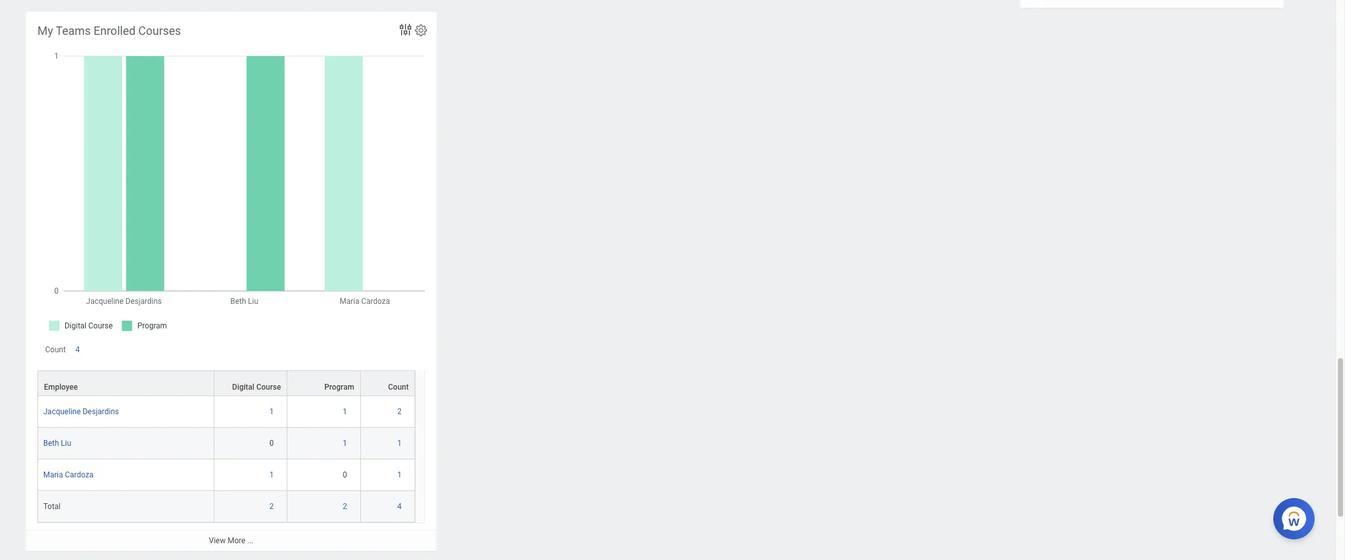 Task type: describe. For each thing, give the bounding box(es) containing it.
more
[[228, 537, 245, 546]]

1 horizontal spatial 2 button
[[343, 502, 349, 512]]

program button
[[287, 372, 360, 396]]

maria cardoza link
[[43, 468, 93, 480]]

row containing maria cardoza
[[37, 460, 415, 492]]

row containing total
[[37, 492, 415, 523]]

liu
[[61, 439, 71, 448]]

desjardins
[[83, 408, 119, 417]]

beth liu link
[[43, 437, 71, 448]]

teams
[[56, 24, 91, 37]]

cardoza
[[65, 471, 93, 480]]

2 horizontal spatial 2
[[397, 408, 402, 417]]

row containing employee
[[37, 371, 415, 397]]

digital course button
[[214, 372, 287, 396]]

maria
[[43, 471, 63, 480]]

my teams enrolled courses
[[37, 24, 181, 37]]

employee button
[[38, 372, 214, 396]]

0 vertical spatial 4
[[75, 346, 80, 355]]

my
[[37, 24, 53, 37]]

0 horizontal spatial 0
[[270, 439, 274, 448]]

view more ... link
[[26, 530, 437, 552]]

count button
[[361, 372, 415, 396]]

program
[[324, 383, 354, 392]]

beth
[[43, 439, 59, 448]]

row containing beth liu
[[37, 428, 415, 460]]

count inside popup button
[[388, 383, 409, 392]]

digital
[[232, 383, 254, 392]]

2 horizontal spatial 2 button
[[397, 407, 404, 417]]

0 vertical spatial 0 button
[[270, 439, 276, 449]]



Task type: vqa. For each thing, say whether or not it's contained in the screenshot.
list containing Worker Time Off by Day of Week
no



Task type: locate. For each thing, give the bounding box(es) containing it.
4 button inside row
[[397, 502, 404, 512]]

1 vertical spatial 4
[[397, 503, 402, 512]]

1 vertical spatial count
[[388, 383, 409, 392]]

1 row from the top
[[37, 371, 415, 397]]

...
[[247, 537, 253, 546]]

count up employee
[[45, 346, 66, 355]]

1 horizontal spatial 0 button
[[343, 470, 349, 481]]

4 row from the top
[[37, 460, 415, 492]]

1 vertical spatial 4 button
[[397, 502, 404, 512]]

total element
[[43, 500, 61, 512]]

jacqueline
[[43, 408, 81, 417]]

configure and view chart data image
[[398, 22, 413, 37]]

2 row from the top
[[37, 397, 415, 428]]

my teams enrolled courses element
[[26, 12, 437, 552]]

count right program
[[388, 383, 409, 392]]

0 vertical spatial 0
[[270, 439, 274, 448]]

1 horizontal spatial 4
[[397, 503, 402, 512]]

row containing jacqueline desjardins
[[37, 397, 415, 428]]

0 horizontal spatial count
[[45, 346, 66, 355]]

courses
[[138, 24, 181, 37]]

maria cardoza
[[43, 471, 93, 480]]

0 horizontal spatial 2 button
[[270, 502, 276, 512]]

jacqueline desjardins
[[43, 408, 119, 417]]

2 button
[[397, 407, 404, 417], [270, 502, 276, 512], [343, 502, 349, 512]]

0
[[270, 439, 274, 448], [343, 471, 347, 480]]

digital course
[[232, 383, 281, 392]]

count
[[45, 346, 66, 355], [388, 383, 409, 392]]

view more ...
[[209, 537, 253, 546]]

employee
[[44, 383, 78, 392]]

4 button
[[75, 345, 82, 355], [397, 502, 404, 512]]

0 horizontal spatial 2
[[270, 503, 274, 512]]

jacqueline desjardins link
[[43, 405, 119, 417]]

3 row from the top
[[37, 428, 415, 460]]

row
[[37, 371, 415, 397], [37, 397, 415, 428], [37, 428, 415, 460], [37, 460, 415, 492], [37, 492, 415, 523]]

total
[[43, 503, 61, 512]]

0 vertical spatial count
[[45, 346, 66, 355]]

beth liu
[[43, 439, 71, 448]]

4
[[75, 346, 80, 355], [397, 503, 402, 512]]

0 button
[[270, 439, 276, 449], [343, 470, 349, 481]]

1 button
[[270, 407, 276, 417], [343, 407, 349, 417], [343, 439, 349, 449], [397, 439, 404, 449], [270, 470, 276, 481], [397, 470, 404, 481]]

0 vertical spatial 4 button
[[75, 345, 82, 355]]

1 horizontal spatial 0
[[343, 471, 347, 480]]

0 horizontal spatial 4 button
[[75, 345, 82, 355]]

view
[[209, 537, 226, 546]]

enrolled
[[94, 24, 136, 37]]

0 horizontal spatial 0 button
[[270, 439, 276, 449]]

1 horizontal spatial 4 button
[[397, 502, 404, 512]]

1 vertical spatial 0
[[343, 471, 347, 480]]

0 horizontal spatial 4
[[75, 346, 80, 355]]

1 vertical spatial 0 button
[[343, 470, 349, 481]]

configure my teams enrolled courses image
[[414, 23, 428, 37]]

1 horizontal spatial 2
[[343, 503, 347, 512]]

1
[[270, 408, 274, 417], [343, 408, 347, 417], [343, 439, 347, 448], [397, 439, 402, 448], [270, 471, 274, 480], [397, 471, 402, 480]]

2
[[397, 408, 402, 417], [270, 503, 274, 512], [343, 503, 347, 512]]

5 row from the top
[[37, 492, 415, 523]]

1 horizontal spatial count
[[388, 383, 409, 392]]

course
[[256, 383, 281, 392]]



